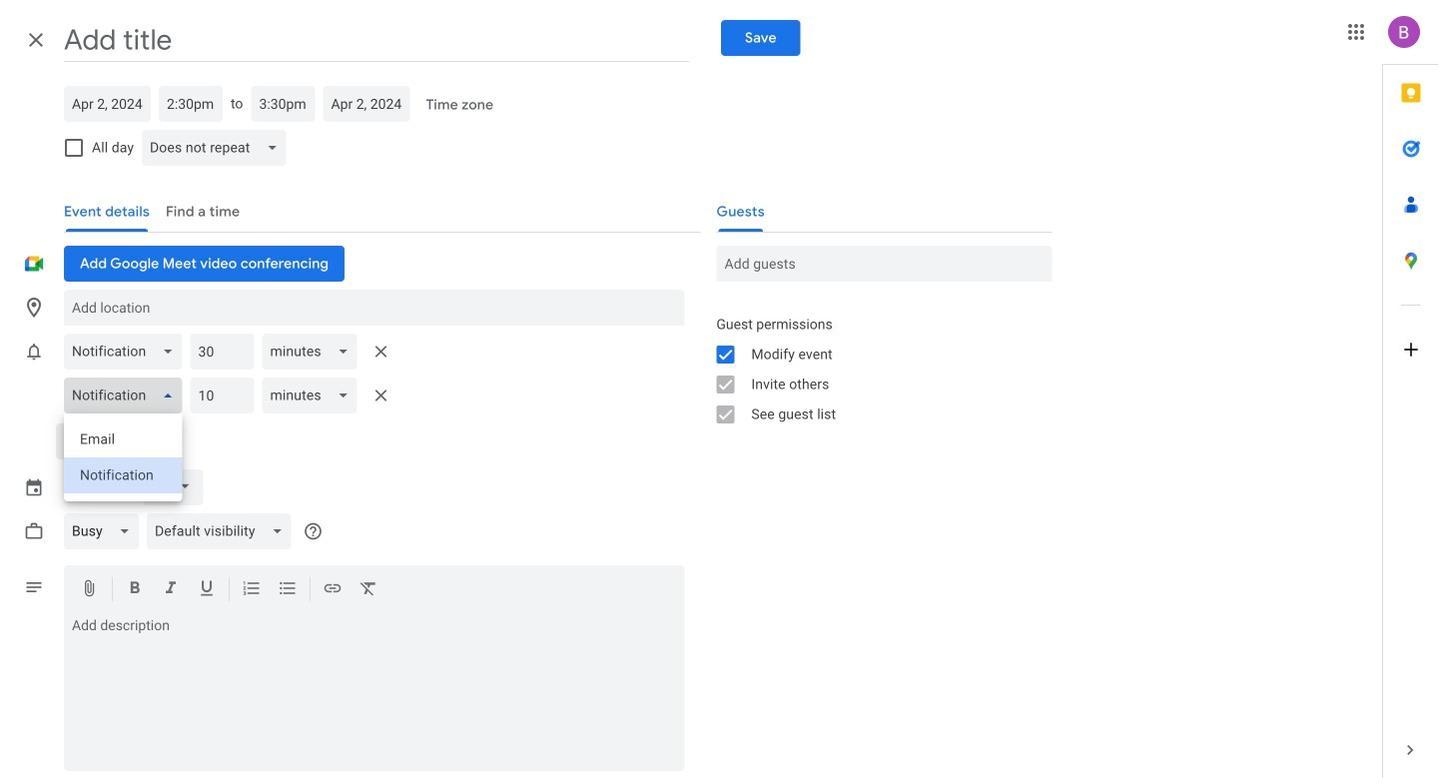 Task type: vqa. For each thing, say whether or not it's contained in the screenshot.
Kendall Parks tree item in the bottom of the page
no



Task type: describe. For each thing, give the bounding box(es) containing it.
bulleted list image
[[278, 578, 298, 602]]

Description text field
[[64, 617, 685, 767]]

Title text field
[[64, 18, 689, 62]]

numbered list image
[[242, 578, 262, 602]]

Add location text field
[[72, 290, 677, 326]]

Guests text field
[[725, 246, 1044, 282]]

Start time text field
[[167, 86, 215, 122]]

End time text field
[[259, 86, 307, 122]]

minutes in advance for notification number field for 10 minutes before "element"
[[198, 378, 246, 414]]

notification method list box
[[64, 414, 182, 502]]

underline image
[[197, 578, 217, 602]]

grape, event color image
[[151, 470, 195, 506]]

remove formatting image
[[359, 578, 379, 602]]

Start date text field
[[72, 86, 143, 122]]

End date text field
[[331, 86, 402, 122]]

formatting options toolbar
[[64, 565, 685, 614]]

30 minutes before element
[[64, 328, 397, 376]]

insert link image
[[323, 578, 343, 602]]

bold image
[[125, 578, 145, 602]]

notifications element
[[64, 328, 397, 502]]



Task type: locate. For each thing, give the bounding box(es) containing it.
2 minutes in advance for notification number field from the top
[[198, 378, 246, 414]]

tab list
[[1384, 65, 1439, 722]]

None field
[[142, 124, 294, 172], [64, 328, 190, 376], [262, 328, 365, 376], [64, 372, 190, 420], [262, 372, 365, 420], [64, 508, 147, 555], [147, 508, 299, 555], [142, 124, 294, 172], [64, 328, 190, 376], [262, 328, 365, 376], [64, 372, 190, 420], [262, 372, 365, 420], [64, 508, 147, 555], [147, 508, 299, 555]]

minutes in advance for notification number field inside 10 minutes before "element"
[[198, 378, 246, 414]]

group
[[701, 310, 1052, 430]]

0 vertical spatial minutes in advance for notification number field
[[198, 334, 246, 370]]

notification option
[[64, 458, 182, 494]]

minutes in advance for notification number field up 10 minutes before "element"
[[198, 334, 246, 370]]

minutes in advance for notification number field for 30 minutes before element
[[198, 334, 246, 370]]

italic image
[[161, 578, 181, 602]]

minutes in advance for notification number field inside 30 minutes before element
[[198, 334, 246, 370]]

Minutes in advance for notification number field
[[198, 334, 246, 370], [198, 378, 246, 414]]

minutes in advance for notification number field down 30 minutes before element
[[198, 378, 246, 414]]

10 minutes before element
[[64, 372, 397, 502]]

1 minutes in advance for notification number field from the top
[[198, 334, 246, 370]]

option
[[64, 422, 182, 458]]

1 vertical spatial minutes in advance for notification number field
[[198, 378, 246, 414]]



